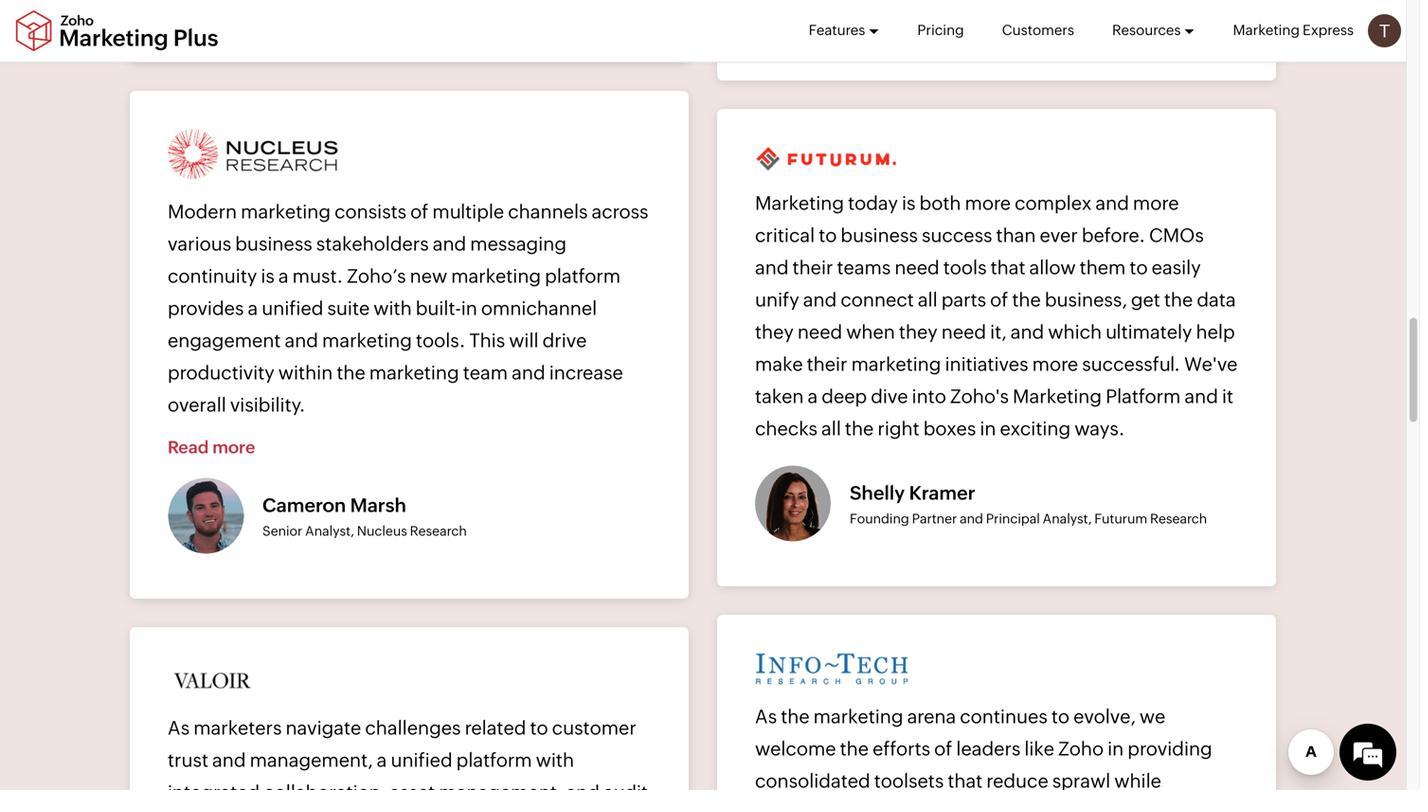 Task type: describe. For each thing, give the bounding box(es) containing it.
overall
[[168, 394, 226, 416]]

marketers
[[193, 717, 282, 739]]

tools
[[943, 257, 987, 279]]

must.
[[292, 265, 343, 287]]

futurum
[[1094, 511, 1148, 526]]

of inside modern marketing consists of multiple channels across various business stakeholders and messaging continuity is a must. zoho's new marketing platform provides a unified suite with built-in omnichannel engagement and marketing tools. this will drive productivity within the marketing team and increase overall visibility.
[[410, 201, 429, 223]]

toolsets
[[874, 770, 944, 790]]

boxes
[[923, 418, 976, 440]]

marketing express link
[[1233, 0, 1354, 61]]

express
[[1303, 22, 1354, 38]]

and down the will
[[512, 362, 545, 384]]

as the marketing arena continues to evolve, we welcome the efforts of leaders like zoho in providing consolidated toolsets that reduce sprawl whi
[[755, 706, 1237, 790]]

marketing up must.
[[241, 201, 331, 223]]

marsh
[[350, 495, 406, 516]]

platform
[[1106, 386, 1181, 407]]

it
[[1222, 386, 1234, 407]]

1 horizontal spatial marketing
[[1013, 386, 1102, 407]]

stakeholders
[[316, 233, 429, 255]]

messaging
[[470, 233, 567, 255]]

nucleus
[[357, 523, 407, 539]]

zoho marketingplus logo image
[[14, 10, 220, 52]]

we
[[1140, 706, 1166, 728]]

zoho's
[[347, 265, 406, 287]]

reduce
[[986, 770, 1049, 790]]

and left it
[[1185, 386, 1218, 407]]

both
[[919, 192, 961, 214]]

1 vertical spatial management,
[[439, 782, 562, 790]]

research inside read more cameron marsh senior analyst, nucleus research
[[410, 523, 467, 539]]

to up "get"
[[1130, 257, 1148, 279]]

shelly kramer founding partner and principal analyst, futurum research
[[850, 482, 1207, 526]]

will
[[509, 330, 539, 352]]

increase
[[549, 362, 623, 384]]

continues
[[960, 706, 1048, 728]]

0 horizontal spatial need
[[798, 321, 842, 343]]

initiatives
[[945, 353, 1028, 375]]

marketing for marketing today is both more complex and more critical to business success than ever before. cmos and their teams need tools that allow them to easily unify and connect all parts of the business, get the data they need when they need it, and which ultimately help make their marketing initiatives more successful. we've taken a deep dive into zoho's marketing platform and it checks all the right boxes in exciting ways.
[[755, 192, 844, 214]]

channels
[[508, 201, 588, 223]]

in inside as the marketing arena continues to evolve, we welcome the efforts of leaders like zoho in providing consolidated toolsets that reduce sprawl whi
[[1108, 738, 1124, 760]]

right
[[878, 418, 920, 440]]

1 vertical spatial their
[[807, 353, 847, 375]]

arena
[[907, 706, 956, 728]]

omnichannel
[[481, 298, 597, 319]]

1 horizontal spatial need
[[895, 257, 940, 279]]

before.
[[1082, 225, 1145, 246]]

like
[[1024, 738, 1054, 760]]

make
[[755, 353, 803, 375]]

zoho
[[1058, 738, 1104, 760]]

asset
[[390, 782, 435, 790]]

efforts
[[873, 738, 930, 760]]

into
[[912, 386, 946, 407]]

marketing for marketing express
[[1233, 22, 1300, 38]]

principal
[[986, 511, 1040, 526]]

customer
[[552, 717, 636, 739]]

more up 'than'
[[965, 192, 1011, 214]]

to inside as marketers navigate challenges related to customer trust and management, a unified platform with integrated collaboration, asset management, and aud
[[530, 717, 548, 739]]

ways.
[[1075, 418, 1125, 440]]

connect
[[841, 289, 914, 311]]

senior
[[262, 523, 302, 539]]

and right "it,"
[[1011, 321, 1044, 343]]

continuity
[[168, 265, 257, 287]]

features
[[809, 22, 865, 38]]

consists
[[334, 201, 407, 223]]

a up the engagement
[[248, 298, 258, 319]]

integrated
[[168, 782, 260, 790]]

and down multiple
[[433, 233, 466, 255]]

collaboration,
[[264, 782, 386, 790]]

them
[[1080, 257, 1126, 279]]

unified inside modern marketing consists of multiple channels across various business stakeholders and messaging continuity is a must. zoho's new marketing platform provides a unified suite with built-in omnichannel engagement and marketing tools. this will drive productivity within the marketing team and increase overall visibility.
[[262, 298, 323, 319]]

today
[[848, 192, 898, 214]]

data
[[1197, 289, 1236, 311]]

marketing down suite
[[322, 330, 412, 352]]

productivity
[[168, 362, 275, 384]]

features link
[[809, 0, 880, 61]]

read more link
[[168, 438, 255, 471]]

read more cameron marsh senior analyst, nucleus research
[[168, 438, 467, 539]]

across
[[592, 201, 648, 223]]

deep
[[822, 386, 867, 407]]

cmos
[[1149, 225, 1204, 246]]

dive
[[871, 386, 908, 407]]

complex
[[1015, 192, 1092, 214]]

and down 'customer'
[[566, 782, 600, 790]]

marketing today is both more complex and more critical to business success than ever before. cmos and their teams need tools that allow them to easily unify and connect all parts of the business, get the data they need when they need it, and which ultimately help make their marketing initiatives more successful. we've taken a deep dive into zoho's marketing platform and it checks all the right boxes in exciting ways.
[[755, 192, 1238, 440]]

new
[[410, 265, 447, 287]]

shelly
[[850, 482, 905, 504]]

the up "welcome"
[[781, 706, 810, 728]]

pricing
[[917, 22, 964, 38]]

help
[[1196, 321, 1235, 343]]

as marketers navigate challenges related to customer trust and management, a unified platform with integrated collaboration, asset management, and aud
[[168, 717, 648, 790]]

with inside as marketers navigate challenges related to customer trust and management, a unified platform with integrated collaboration, asset management, and aud
[[536, 749, 574, 771]]

successful.
[[1082, 353, 1180, 375]]

unify
[[755, 289, 799, 311]]

1 vertical spatial all
[[821, 418, 841, 440]]

platform inside modern marketing consists of multiple channels across various business stakeholders and messaging continuity is a must. zoho's new marketing platform provides a unified suite with built-in omnichannel engagement and marketing tools. this will drive productivity within the marketing team and increase overall visibility.
[[545, 265, 621, 287]]

and inside shelly kramer founding partner and principal analyst, futurum research
[[960, 511, 983, 526]]

platform inside as marketers navigate challenges related to customer trust and management, a unified platform with integrated collaboration, asset management, and aud
[[456, 749, 532, 771]]

marketing inside as the marketing arena continues to evolve, we welcome the efforts of leaders like zoho in providing consolidated toolsets that reduce sprawl whi
[[813, 706, 903, 728]]

in inside marketing today is both more complex and more critical to business success than ever before. cmos and their teams need tools that allow them to easily unify and connect all parts of the business, get the data they need when they need it, and which ultimately help make their marketing initiatives more successful. we've taken a deep dive into zoho's marketing platform and it checks all the right boxes in exciting ways.
[[980, 418, 996, 440]]

marketing express
[[1233, 22, 1354, 38]]

resources
[[1112, 22, 1181, 38]]



Task type: locate. For each thing, give the bounding box(es) containing it.
as inside as the marketing arena continues to evolve, we welcome the efforts of leaders like zoho in providing consolidated toolsets that reduce sprawl whi
[[755, 706, 777, 728]]

1 horizontal spatial management,
[[439, 782, 562, 790]]

2 horizontal spatial of
[[990, 289, 1008, 311]]

2 horizontal spatial marketing
[[1233, 22, 1300, 38]]

1 horizontal spatial is
[[902, 192, 916, 214]]

to inside as the marketing arena continues to evolve, we welcome the efforts of leaders like zoho in providing consolidated toolsets that reduce sprawl whi
[[1051, 706, 1070, 728]]

marketing up dive
[[851, 353, 941, 375]]

easily
[[1152, 257, 1201, 279]]

research
[[1150, 511, 1207, 526], [410, 523, 467, 539]]

0 horizontal spatial in
[[461, 298, 477, 319]]

exciting
[[1000, 418, 1071, 440]]

cameron
[[262, 495, 346, 516]]

of down arena
[[934, 738, 952, 760]]

1 horizontal spatial all
[[918, 289, 938, 311]]

and up before.
[[1096, 192, 1129, 214]]

0 horizontal spatial is
[[261, 265, 275, 287]]

as for as the marketing arena continues to evolve, we welcome the efforts of leaders like zoho in providing consolidated toolsets that reduce sprawl whi
[[755, 706, 777, 728]]

more right the read
[[212, 438, 255, 457]]

provides
[[168, 298, 244, 319]]

0 horizontal spatial with
[[374, 298, 412, 319]]

need left tools
[[895, 257, 940, 279]]

as
[[755, 706, 777, 728], [168, 717, 190, 739]]

1 vertical spatial in
[[980, 418, 996, 440]]

to right critical
[[819, 225, 837, 246]]

2 horizontal spatial need
[[941, 321, 986, 343]]

0 vertical spatial management,
[[250, 749, 373, 771]]

0 vertical spatial with
[[374, 298, 412, 319]]

their down critical
[[793, 257, 833, 279]]

it,
[[990, 321, 1007, 343]]

and right unify
[[803, 289, 837, 311]]

zoho's
[[950, 386, 1009, 407]]

consolidated
[[755, 770, 870, 790]]

that down leaders
[[948, 770, 983, 790]]

business down today
[[841, 225, 918, 246]]

customers
[[1002, 22, 1074, 38]]

1 horizontal spatial that
[[991, 257, 1026, 279]]

0 horizontal spatial they
[[755, 321, 794, 343]]

visibility.
[[230, 394, 305, 416]]

0 horizontal spatial as
[[168, 717, 190, 739]]

of up "it,"
[[990, 289, 1008, 311]]

0 horizontal spatial analyst,
[[305, 523, 354, 539]]

is left must.
[[261, 265, 275, 287]]

critical
[[755, 225, 815, 246]]

as up trust
[[168, 717, 190, 739]]

that down 'than'
[[991, 257, 1026, 279]]

and
[[1096, 192, 1129, 214], [433, 233, 466, 255], [755, 257, 789, 279], [803, 289, 837, 311], [1011, 321, 1044, 343], [285, 330, 318, 352], [512, 362, 545, 384], [1185, 386, 1218, 407], [960, 511, 983, 526], [212, 749, 246, 771], [566, 782, 600, 790]]

is
[[902, 192, 916, 214], [261, 265, 275, 287]]

0 horizontal spatial marketing
[[755, 192, 844, 214]]

business inside marketing today is both more complex and more critical to business success than ever before. cmos and their teams need tools that allow them to easily unify and connect all parts of the business, get the data they need when they need it, and which ultimately help make their marketing initiatives more successful. we've taken a deep dive into zoho's marketing platform and it checks all the right boxes in exciting ways.
[[841, 225, 918, 246]]

to up zoho
[[1051, 706, 1070, 728]]

analyst, down cameron
[[305, 523, 354, 539]]

analyst,
[[1043, 511, 1092, 526], [305, 523, 354, 539]]

a left must.
[[278, 265, 289, 287]]

business up must.
[[235, 233, 312, 255]]

the down allow
[[1012, 289, 1041, 311]]

ever
[[1040, 225, 1078, 246]]

ultimately
[[1106, 321, 1192, 343]]

management, down the related
[[439, 782, 562, 790]]

2 vertical spatial of
[[934, 738, 952, 760]]

2 horizontal spatial in
[[1108, 738, 1124, 760]]

tools.
[[416, 330, 466, 352]]

the left efforts
[[840, 738, 869, 760]]

leaders
[[956, 738, 1021, 760]]

1 horizontal spatial platform
[[545, 265, 621, 287]]

of inside marketing today is both more complex and more critical to business success than ever before. cmos and their teams need tools that allow them to easily unify and connect all parts of the business, get the data they need when they need it, and which ultimately help make their marketing initiatives more successful. we've taken a deep dive into zoho's marketing platform and it checks all the right boxes in exciting ways.
[[990, 289, 1008, 311]]

0 vertical spatial unified
[[262, 298, 323, 319]]

business,
[[1045, 289, 1127, 311]]

0 vertical spatial marketing
[[1233, 22, 1300, 38]]

0 vertical spatial of
[[410, 201, 429, 223]]

multiple
[[432, 201, 504, 223]]

success
[[922, 225, 992, 246]]

when
[[846, 321, 895, 343]]

1 horizontal spatial business
[[841, 225, 918, 246]]

navigate
[[286, 717, 361, 739]]

analyst, inside shelly kramer founding partner and principal analyst, futurum research
[[1043, 511, 1092, 526]]

with down 'customer'
[[536, 749, 574, 771]]

as inside as marketers navigate challenges related to customer trust and management, a unified platform with integrated collaboration, asset management, and aud
[[168, 717, 190, 739]]

1 horizontal spatial analyst,
[[1043, 511, 1092, 526]]

marketing down the messaging at the left of the page
[[451, 265, 541, 287]]

with inside modern marketing consists of multiple channels across various business stakeholders and messaging continuity is a must. zoho's new marketing platform provides a unified suite with built-in omnichannel engagement and marketing tools. this will drive productivity within the marketing team and increase overall visibility.
[[374, 298, 412, 319]]

1 vertical spatial is
[[261, 265, 275, 287]]

need left when
[[798, 321, 842, 343]]

1 vertical spatial that
[[948, 770, 983, 790]]

and up integrated
[[212, 749, 246, 771]]

they
[[755, 321, 794, 343], [899, 321, 938, 343]]

and up within
[[285, 330, 318, 352]]

modern
[[168, 201, 237, 223]]

is inside modern marketing consists of multiple channels across various business stakeholders and messaging continuity is a must. zoho's new marketing platform provides a unified suite with built-in omnichannel engagement and marketing tools. this will drive productivity within the marketing team and increase overall visibility.
[[261, 265, 275, 287]]

research right futurum
[[1150, 511, 1207, 526]]

all left parts
[[918, 289, 938, 311]]

management, up collaboration,
[[250, 749, 373, 771]]

1 horizontal spatial of
[[934, 738, 952, 760]]

1 vertical spatial platform
[[456, 749, 532, 771]]

more
[[965, 192, 1011, 214], [1133, 192, 1179, 214], [1032, 353, 1078, 375], [212, 438, 255, 457]]

the down deep
[[845, 418, 874, 440]]

1 horizontal spatial in
[[980, 418, 996, 440]]

1 horizontal spatial with
[[536, 749, 574, 771]]

a inside as marketers navigate challenges related to customer trust and management, a unified platform with integrated collaboration, asset management, and aud
[[377, 749, 387, 771]]

marketing left express
[[1233, 22, 1300, 38]]

parts
[[941, 289, 986, 311]]

evolve,
[[1073, 706, 1136, 728]]

0 horizontal spatial management,
[[250, 749, 373, 771]]

2 vertical spatial in
[[1108, 738, 1124, 760]]

to
[[819, 225, 837, 246], [1130, 257, 1148, 279], [1051, 706, 1070, 728], [530, 717, 548, 739]]

1 horizontal spatial they
[[899, 321, 938, 343]]

in down 'zoho's'
[[980, 418, 996, 440]]

taken
[[755, 386, 804, 407]]

related
[[465, 717, 526, 739]]

0 horizontal spatial business
[[235, 233, 312, 255]]

more up cmos
[[1133, 192, 1179, 214]]

marketing inside marketing today is both more complex and more critical to business success than ever before. cmos and their teams need tools that allow them to easily unify and connect all parts of the business, get the data they need when they need it, and which ultimately help make their marketing initiatives more successful. we've taken a deep dive into zoho's marketing platform and it checks all the right boxes in exciting ways.
[[851, 353, 941, 375]]

and right partner
[[960, 511, 983, 526]]

marketing down tools.
[[369, 362, 459, 384]]

drive
[[542, 330, 587, 352]]

research inside shelly kramer founding partner and principal analyst, futurum research
[[1150, 511, 1207, 526]]

their up deep
[[807, 353, 847, 375]]

business inside modern marketing consists of multiple channels across various business stakeholders and messaging continuity is a must. zoho's new marketing platform provides a unified suite with built-in omnichannel engagement and marketing tools. this will drive productivity within the marketing team and increase overall visibility.
[[235, 233, 312, 255]]

a left deep
[[808, 386, 818, 407]]

get
[[1131, 289, 1160, 311]]

platform
[[545, 265, 621, 287], [456, 749, 532, 771]]

1 vertical spatial with
[[536, 749, 574, 771]]

0 horizontal spatial unified
[[262, 298, 323, 319]]

research right nucleus
[[410, 523, 467, 539]]

providing
[[1128, 738, 1212, 760]]

to right the related
[[530, 717, 548, 739]]

of inside as the marketing arena continues to evolve, we welcome the efforts of leaders like zoho in providing consolidated toolsets that reduce sprawl whi
[[934, 738, 952, 760]]

all down deep
[[821, 418, 841, 440]]

0 horizontal spatial all
[[821, 418, 841, 440]]

1 vertical spatial unified
[[391, 749, 452, 771]]

0 horizontal spatial platform
[[456, 749, 532, 771]]

need down parts
[[941, 321, 986, 343]]

marketing up critical
[[755, 192, 844, 214]]

0 vertical spatial their
[[793, 257, 833, 279]]

0 horizontal spatial that
[[948, 770, 983, 790]]

marketing inside marketing express "link"
[[1233, 22, 1300, 38]]

welcome
[[755, 738, 836, 760]]

the right within
[[337, 362, 365, 384]]

a
[[278, 265, 289, 287], [248, 298, 258, 319], [808, 386, 818, 407], [377, 749, 387, 771]]

0 vertical spatial that
[[991, 257, 1026, 279]]

marketing
[[1233, 22, 1300, 38], [755, 192, 844, 214], [1013, 386, 1102, 407]]

analyst, inside read more cameron marsh senior analyst, nucleus research
[[305, 523, 354, 539]]

this
[[469, 330, 505, 352]]

built-
[[416, 298, 461, 319]]

in up this
[[461, 298, 477, 319]]

trust
[[168, 749, 208, 771]]

allow
[[1029, 257, 1076, 279]]

various
[[168, 233, 231, 255]]

founding
[[850, 511, 909, 526]]

unified up asset
[[391, 749, 452, 771]]

unified down must.
[[262, 298, 323, 319]]

in down evolve,
[[1108, 738, 1124, 760]]

that inside marketing today is both more complex and more critical to business success than ever before. cmos and their teams need tools that allow them to easily unify and connect all parts of the business, get the data they need when they need it, and which ultimately help make their marketing initiatives more successful. we've taken a deep dive into zoho's marketing platform and it checks all the right boxes in exciting ways.
[[991, 257, 1026, 279]]

and up unify
[[755, 257, 789, 279]]

unified inside as marketers navigate challenges related to customer trust and management, a unified platform with integrated collaboration, asset management, and aud
[[391, 749, 452, 771]]

2 vertical spatial marketing
[[1013, 386, 1102, 407]]

marketing up efforts
[[813, 706, 903, 728]]

0 vertical spatial in
[[461, 298, 477, 319]]

modern marketing consists of multiple channels across various business stakeholders and messaging continuity is a must. zoho's new marketing platform provides a unified suite with built-in omnichannel engagement and marketing tools. this will drive productivity within the marketing team and increase overall visibility.
[[168, 201, 648, 416]]

with down "zoho's"
[[374, 298, 412, 319]]

we've
[[1184, 353, 1238, 375]]

terry turtle image
[[1368, 14, 1401, 47]]

0 vertical spatial all
[[918, 289, 938, 311]]

as up "welcome"
[[755, 706, 777, 728]]

2 they from the left
[[899, 321, 938, 343]]

they right when
[[899, 321, 938, 343]]

more down which
[[1032, 353, 1078, 375]]

kramer
[[909, 482, 975, 504]]

analyst, left futurum
[[1043, 511, 1092, 526]]

than
[[996, 225, 1036, 246]]

0 vertical spatial is
[[902, 192, 916, 214]]

0 vertical spatial platform
[[545, 265, 621, 287]]

the inside modern marketing consists of multiple channels across various business stakeholders and messaging continuity is a must. zoho's new marketing platform provides a unified suite with built-in omnichannel engagement and marketing tools. this will drive productivity within the marketing team and increase overall visibility.
[[337, 362, 365, 384]]

1 horizontal spatial research
[[1150, 511, 1207, 526]]

platform up omnichannel
[[545, 265, 621, 287]]

the
[[1012, 289, 1041, 311], [1164, 289, 1193, 311], [337, 362, 365, 384], [845, 418, 874, 440], [781, 706, 810, 728], [840, 738, 869, 760]]

suite
[[327, 298, 370, 319]]

engagement
[[168, 330, 281, 352]]

unified
[[262, 298, 323, 319], [391, 749, 452, 771]]

they down unify
[[755, 321, 794, 343]]

marketing up "exciting"
[[1013, 386, 1102, 407]]

pricing link
[[917, 0, 964, 61]]

1 vertical spatial of
[[990, 289, 1008, 311]]

0 horizontal spatial of
[[410, 201, 429, 223]]

a down challenges
[[377, 749, 387, 771]]

resources link
[[1112, 0, 1195, 61]]

1 horizontal spatial as
[[755, 706, 777, 728]]

of left multiple
[[410, 201, 429, 223]]

1 they from the left
[[755, 321, 794, 343]]

1 vertical spatial marketing
[[755, 192, 844, 214]]

teams
[[837, 257, 891, 279]]

within
[[278, 362, 333, 384]]

team
[[463, 362, 508, 384]]

the down easily
[[1164, 289, 1193, 311]]

more inside read more cameron marsh senior analyst, nucleus research
[[212, 438, 255, 457]]

platform down the related
[[456, 749, 532, 771]]

a inside marketing today is both more complex and more critical to business success than ever before. cmos and their teams need tools that allow them to easily unify and connect all parts of the business, get the data they need when they need it, and which ultimately help make their marketing initiatives more successful. we've taken a deep dive into zoho's marketing platform and it checks all the right boxes in exciting ways.
[[808, 386, 818, 407]]

is left both
[[902, 192, 916, 214]]

is inside marketing today is both more complex and more critical to business success than ever before. cmos and their teams need tools that allow them to easily unify and connect all parts of the business, get the data they need when they need it, and which ultimately help make their marketing initiatives more successful. we've taken a deep dive into zoho's marketing platform and it checks all the right boxes in exciting ways.
[[902, 192, 916, 214]]

as for as marketers navigate challenges related to customer trust and management, a unified platform with integrated collaboration, asset management, and aud
[[168, 717, 190, 739]]

0 horizontal spatial research
[[410, 523, 467, 539]]

that inside as the marketing arena continues to evolve, we welcome the efforts of leaders like zoho in providing consolidated toolsets that reduce sprawl whi
[[948, 770, 983, 790]]

with
[[374, 298, 412, 319], [536, 749, 574, 771]]

1 horizontal spatial unified
[[391, 749, 452, 771]]

in inside modern marketing consists of multiple channels across various business stakeholders and messaging continuity is a must. zoho's new marketing platform provides a unified suite with built-in omnichannel engagement and marketing tools. this will drive productivity within the marketing team and increase overall visibility.
[[461, 298, 477, 319]]



Task type: vqa. For each thing, say whether or not it's contained in the screenshot.
ORGANIZATIONS
no



